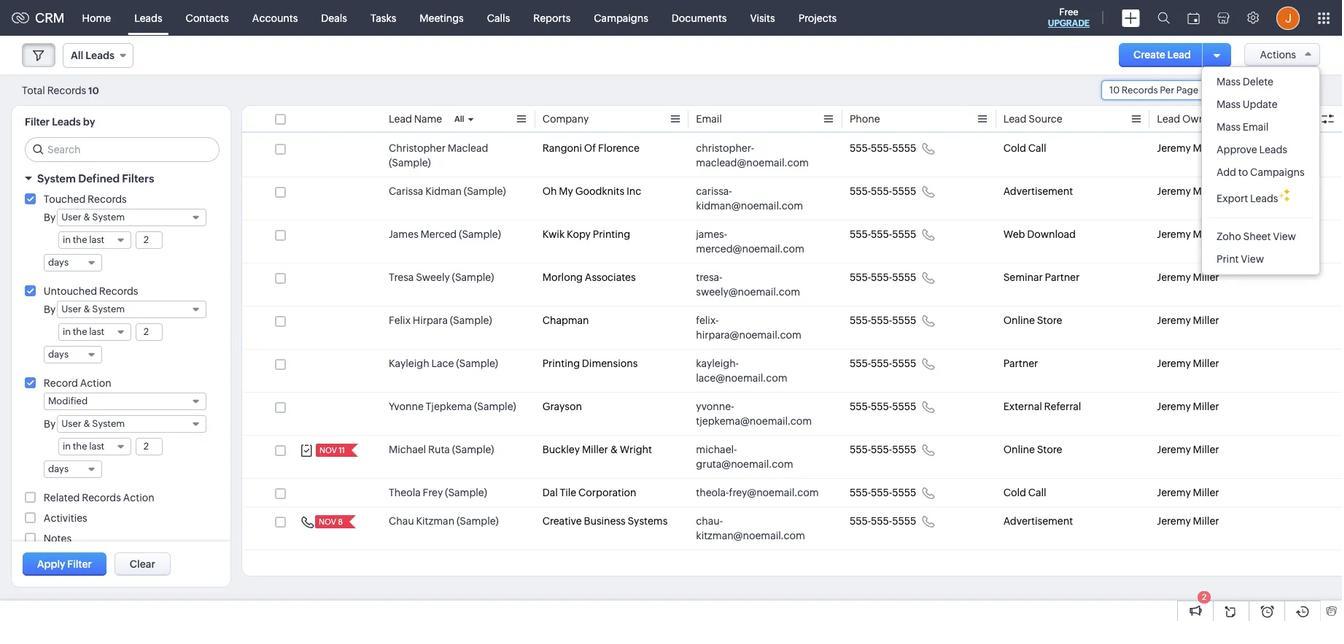 Task type: locate. For each thing, give the bounding box(es) containing it.
printing dimensions
[[543, 358, 638, 369]]

miller for tresa- sweely@noemail.com
[[1194, 272, 1220, 283]]

2 vertical spatial user & system field
[[57, 415, 207, 433]]

(sample) for felix hirpara (sample)
[[450, 315, 492, 326]]

in down touched
[[63, 234, 71, 245]]

10 for total records 10
[[88, 85, 99, 96]]

tresa
[[389, 272, 414, 283]]

4 5555 from the top
[[893, 272, 917, 283]]

grayson
[[543, 401, 582, 412]]

(sample) for chau kitzman (sample)
[[457, 515, 499, 527]]

records up filter leads by
[[47, 84, 86, 96]]

2 online from the top
[[1004, 444, 1036, 455]]

0 horizontal spatial partner
[[1004, 358, 1039, 369]]

user & system for touched
[[61, 212, 125, 223]]

5555 for tresa- sweely@noemail.com
[[893, 272, 917, 283]]

3 5555 from the top
[[893, 228, 917, 240]]

0 vertical spatial user & system field
[[57, 209, 207, 226]]

1 - 10
[[1239, 84, 1263, 96]]

the down untouched
[[73, 326, 87, 337]]

miller for michael- gruta@noemail.com
[[1194, 444, 1220, 455]]

1 vertical spatial campaigns
[[1251, 166, 1305, 178]]

2 vertical spatial in the last
[[63, 441, 104, 452]]

2 vertical spatial last
[[89, 441, 104, 452]]

leads inside all leads field
[[86, 50, 114, 61]]

miller for christopher- maclead@noemail.com
[[1194, 142, 1220, 154]]

0 vertical spatial printing
[[593, 228, 631, 240]]

1
[[1239, 84, 1244, 96]]

search element
[[1150, 0, 1179, 36]]

days up related
[[48, 463, 69, 474]]

nov inside "link"
[[319, 517, 336, 526]]

store for michael- gruta@noemail.com
[[1038, 444, 1063, 455]]

in the last down untouched records
[[63, 326, 104, 337]]

& left the wright on the left bottom
[[611, 444, 618, 455]]

10 for 1 - 10
[[1252, 84, 1263, 96]]

lead
[[1168, 49, 1192, 61], [389, 113, 412, 125], [1004, 113, 1027, 125], [1158, 113, 1181, 125]]

partner right seminar
[[1046, 272, 1080, 283]]

leads down add to campaigns on the top right
[[1251, 193, 1279, 204]]

filter down total
[[25, 116, 50, 128]]

1 vertical spatial online store
[[1004, 444, 1063, 455]]

0 vertical spatial user
[[61, 212, 81, 223]]

christopher
[[389, 142, 446, 154]]

2 vertical spatial user & system
[[61, 418, 125, 429]]

store
[[1038, 315, 1063, 326], [1038, 444, 1063, 455]]

2 jeremy miller from the top
[[1158, 185, 1220, 197]]

contacts
[[186, 12, 229, 24]]

2 user from the top
[[61, 304, 81, 315]]

None text field
[[136, 439, 162, 455]]

profile image
[[1277, 6, 1301, 30]]

days field up related
[[44, 461, 102, 478]]

miller for kayleigh- lace@noemail.com
[[1194, 358, 1220, 369]]

9 jeremy from the top
[[1158, 487, 1192, 498]]

0 horizontal spatial printing
[[543, 358, 580, 369]]

jeremy for tresa- sweely@noemail.com
[[1158, 272, 1192, 283]]

&
[[83, 212, 90, 223], [83, 304, 90, 315], [83, 418, 90, 429], [611, 444, 618, 455]]

0 vertical spatial by
[[44, 212, 56, 223]]

555-555-5555 for kayleigh- lace@noemail.com
[[850, 358, 917, 369]]

user for touched
[[61, 212, 81, 223]]

wright
[[620, 444, 652, 455]]

records for total
[[47, 84, 86, 96]]

1 vertical spatial user
[[61, 304, 81, 315]]

print
[[1217, 253, 1240, 265]]

row group
[[242, 134, 1343, 550]]

0 horizontal spatial 10
[[88, 85, 99, 96]]

jeremy miller
[[1158, 142, 1220, 154], [1158, 185, 1220, 197], [1158, 228, 1220, 240], [1158, 272, 1220, 283], [1158, 315, 1220, 326], [1158, 358, 1220, 369], [1158, 401, 1220, 412], [1158, 444, 1220, 455], [1158, 487, 1220, 498], [1158, 515, 1220, 527]]

1 vertical spatial days field
[[44, 346, 102, 363]]

chau kitzman (sample)
[[389, 515, 499, 527]]

inc
[[627, 185, 642, 197]]

0 vertical spatial in the last field
[[58, 231, 131, 249]]

2 advertisement from the top
[[1004, 515, 1074, 527]]

store for felix- hirpara@noemail.com
[[1038, 315, 1063, 326]]

(sample) inside tresa sweely (sample) link
[[452, 272, 494, 283]]

in the last down modified
[[63, 441, 104, 452]]

0 vertical spatial nov
[[320, 446, 337, 455]]

0 vertical spatial filter
[[25, 116, 50, 128]]

leads down home link
[[86, 50, 114, 61]]

mass email link
[[1203, 116, 1320, 139]]

3 jeremy miller from the top
[[1158, 228, 1220, 240]]

1 online from the top
[[1004, 315, 1036, 326]]

in for untouched
[[63, 326, 71, 337]]

8 jeremy miller from the top
[[1158, 444, 1220, 455]]

1 horizontal spatial action
[[123, 492, 154, 504]]

10 right -
[[1252, 84, 1263, 96]]

(sample) inside kayleigh lace (sample) link
[[456, 358, 499, 369]]

555-555-5555 for theola-frey@noemail.com
[[850, 487, 917, 498]]

cold call
[[1004, 142, 1047, 154], [1004, 487, 1047, 498]]

tasks link
[[359, 0, 408, 35]]

9 555-555-5555 from the top
[[850, 487, 917, 498]]

5555 for kayleigh- lace@noemail.com
[[893, 358, 917, 369]]

1 in the last field from the top
[[58, 231, 131, 249]]

0 vertical spatial last
[[89, 234, 104, 245]]

in for touched
[[63, 234, 71, 245]]

& down touched records
[[83, 212, 90, 223]]

10 records per page
[[1110, 85, 1199, 96]]

email down "mass update" link
[[1244, 121, 1270, 133]]

1 vertical spatial in
[[63, 326, 71, 337]]

mass for mass update
[[1217, 99, 1241, 110]]

555-
[[850, 142, 872, 154], [872, 142, 893, 154], [850, 185, 872, 197], [872, 185, 893, 197], [850, 228, 872, 240], [872, 228, 893, 240], [850, 272, 872, 283], [872, 272, 893, 283], [850, 315, 872, 326], [872, 315, 893, 326], [850, 358, 872, 369], [872, 358, 893, 369], [850, 401, 872, 412], [872, 401, 893, 412], [850, 444, 872, 455], [872, 444, 893, 455], [850, 487, 872, 498], [872, 487, 893, 498], [850, 515, 872, 527], [872, 515, 893, 527]]

8 jeremy from the top
[[1158, 444, 1192, 455]]

1 5555 from the top
[[893, 142, 917, 154]]

yvonne tjepkema (sample) link
[[389, 399, 516, 414]]

1 vertical spatial cold
[[1004, 487, 1027, 498]]

by for touched records
[[44, 212, 56, 223]]

leads for export leads
[[1251, 193, 1279, 204]]

& down untouched records
[[83, 304, 90, 315]]

felix- hirpara@noemail.com link
[[697, 313, 821, 342]]

user down untouched
[[61, 304, 81, 315]]

export leads
[[1217, 193, 1279, 204]]

jeremy miller for theola-frey@noemail.com
[[1158, 487, 1220, 498]]

5555 for michael- gruta@noemail.com
[[893, 444, 917, 455]]

(sample) right kitzman
[[457, 515, 499, 527]]

2 vertical spatial in the last field
[[58, 438, 131, 455]]

0 vertical spatial online store
[[1004, 315, 1063, 326]]

user & system field down modified field
[[57, 415, 207, 433]]

555-555-5555 for christopher- maclead@noemail.com
[[850, 142, 917, 154]]

theola-frey@noemail.com
[[697, 487, 819, 498]]

1 horizontal spatial 10
[[1110, 85, 1120, 96]]

all up total records 10
[[71, 50, 83, 61]]

theola
[[389, 487, 421, 498]]

miller for yvonne- tjepkema@noemail.com
[[1194, 401, 1220, 412]]

1 horizontal spatial view
[[1274, 231, 1297, 242]]

1 horizontal spatial campaigns
[[1251, 166, 1305, 178]]

records left the per
[[1122, 85, 1159, 96]]

7 5555 from the top
[[893, 401, 917, 412]]

555-555-5555 for felix- hirpara@noemail.com
[[850, 315, 917, 326]]

view right the sheet
[[1274, 231, 1297, 242]]

apply filter button
[[23, 553, 106, 576]]

1 horizontal spatial partner
[[1046, 272, 1080, 283]]

leads down mass email link
[[1260, 144, 1288, 155]]

0 vertical spatial cold
[[1004, 142, 1027, 154]]

mass left -
[[1217, 76, 1241, 88]]

4 jeremy from the top
[[1158, 272, 1192, 283]]

campaigns inside campaigns link
[[594, 12, 649, 24]]

0 vertical spatial mass
[[1217, 76, 1241, 88]]

carissa-
[[697, 185, 733, 197]]

1 horizontal spatial email
[[1244, 121, 1270, 133]]

kwik
[[543, 228, 565, 240]]

leads for filter leads by
[[52, 116, 81, 128]]

in the last field up related records action
[[58, 438, 131, 455]]

0 horizontal spatial all
[[71, 50, 83, 61]]

(sample) inside christopher maclead (sample)
[[389, 157, 431, 169]]

action
[[80, 377, 111, 389], [123, 492, 154, 504]]

10 Records Per Page field
[[1102, 80, 1218, 100]]

2 5555 from the top
[[893, 185, 917, 197]]

store down seminar partner
[[1038, 315, 1063, 326]]

6 jeremy miller from the top
[[1158, 358, 1220, 369]]

2 vertical spatial days
[[48, 463, 69, 474]]

0 vertical spatial view
[[1274, 231, 1297, 242]]

1 vertical spatial store
[[1038, 444, 1063, 455]]

lead right create
[[1168, 49, 1192, 61]]

email up 'christopher-'
[[697, 113, 722, 125]]

system for user & system field related to untouched records
[[92, 304, 125, 315]]

1 vertical spatial advertisement
[[1004, 515, 1074, 527]]

1 jeremy miller from the top
[[1158, 142, 1220, 154]]

10 left the per
[[1110, 85, 1120, 96]]

by
[[83, 116, 95, 128]]

(sample) inside chau kitzman (sample) link
[[457, 515, 499, 527]]

2 last from the top
[[89, 326, 104, 337]]

oh
[[543, 185, 557, 197]]

1 horizontal spatial filter
[[67, 558, 92, 570]]

kidman@noemail.com
[[697, 200, 804, 212]]

1 the from the top
[[73, 234, 87, 245]]

1 cold call from the top
[[1004, 142, 1047, 154]]

jeremy miller for felix- hirpara@noemail.com
[[1158, 315, 1220, 326]]

2 user & system from the top
[[61, 304, 125, 315]]

lead down the per
[[1158, 113, 1181, 125]]

(sample) right frey
[[445, 487, 487, 498]]

rangoni of florence
[[543, 142, 640, 154]]

& for third user & system field
[[83, 418, 90, 429]]

records right related
[[82, 492, 121, 504]]

0 vertical spatial user & system
[[61, 212, 125, 223]]

555-555-5555 for carissa- kidman@noemail.com
[[850, 185, 917, 197]]

3 in from the top
[[63, 441, 71, 452]]

1 days from the top
[[48, 257, 69, 268]]

user & system down touched records
[[61, 212, 125, 223]]

5555 for theola-frey@noemail.com
[[893, 487, 917, 498]]

2 in the last from the top
[[63, 326, 104, 337]]

3 user from the top
[[61, 418, 81, 429]]

9 jeremy miller from the top
[[1158, 487, 1220, 498]]

last down untouched records
[[89, 326, 104, 337]]

records inside 'field'
[[1122, 85, 1159, 96]]

2 vertical spatial user
[[61, 418, 81, 429]]

5 jeremy from the top
[[1158, 315, 1192, 326]]

records down defined
[[88, 193, 127, 205]]

felix hirpara (sample)
[[389, 315, 492, 326]]

2 cold call from the top
[[1004, 487, 1047, 498]]

filter
[[25, 116, 50, 128], [67, 558, 92, 570]]

0 vertical spatial partner
[[1046, 272, 1080, 283]]

2 store from the top
[[1038, 444, 1063, 455]]

nov 8
[[319, 517, 343, 526]]

1 cold from the top
[[1004, 142, 1027, 154]]

online down seminar
[[1004, 315, 1036, 326]]

call for theola-frey@noemail.com
[[1029, 487, 1047, 498]]

1 online store from the top
[[1004, 315, 1063, 326]]

by down touched
[[44, 212, 56, 223]]

leads left the by
[[52, 116, 81, 128]]

all for all leads
[[71, 50, 83, 61]]

1 by from the top
[[44, 212, 56, 223]]

tjepkema@noemail.com
[[697, 415, 812, 427]]

in down modified
[[63, 441, 71, 452]]

associates
[[585, 272, 636, 283]]

crm link
[[12, 10, 65, 26]]

1 vertical spatial online
[[1004, 444, 1036, 455]]

1 vertical spatial user & system field
[[57, 301, 207, 318]]

mass for mass email
[[1217, 121, 1241, 133]]

(sample) for michael ruta (sample)
[[452, 444, 494, 455]]

advertisement for carissa- kidman@noemail.com
[[1004, 185, 1074, 197]]

chau
[[389, 515, 414, 527]]

3 days field from the top
[[44, 461, 102, 478]]

1 vertical spatial days
[[48, 349, 69, 360]]

days field
[[44, 254, 102, 272], [44, 346, 102, 363], [44, 461, 102, 478]]

goodknits
[[576, 185, 625, 197]]

1 advertisement from the top
[[1004, 185, 1074, 197]]

in down untouched
[[63, 326, 71, 337]]

0 vertical spatial all
[[71, 50, 83, 61]]

2 jeremy from the top
[[1158, 185, 1192, 197]]

jeremy miller for christopher- maclead@noemail.com
[[1158, 142, 1220, 154]]

mass
[[1217, 76, 1241, 88], [1217, 99, 1241, 110], [1217, 121, 1241, 133]]

& down modified
[[83, 418, 90, 429]]

last for untouched
[[89, 326, 104, 337]]

(sample) inside felix hirpara (sample) link
[[450, 315, 492, 326]]

campaigns right reports
[[594, 12, 649, 24]]

3 mass from the top
[[1217, 121, 1241, 133]]

7 555-555-5555 from the top
[[850, 401, 917, 412]]

0 horizontal spatial filter
[[25, 116, 50, 128]]

by down modified
[[44, 418, 56, 430]]

1 call from the top
[[1029, 142, 1047, 154]]

days up record
[[48, 349, 69, 360]]

jeremy miller for kayleigh- lace@noemail.com
[[1158, 358, 1220, 369]]

system for third user & system field
[[92, 418, 125, 429]]

user & system field down filters
[[57, 209, 207, 226]]

nov left 8 on the bottom of the page
[[319, 517, 336, 526]]

(sample) down christopher
[[389, 157, 431, 169]]

0 vertical spatial in
[[63, 234, 71, 245]]

the down touched records
[[73, 234, 87, 245]]

online store down external referral
[[1004, 444, 1063, 455]]

nov left 11 at the left bottom
[[320, 446, 337, 455]]

1 days field from the top
[[44, 254, 102, 272]]

jeremy for carissa- kidman@noemail.com
[[1158, 185, 1192, 197]]

source
[[1029, 113, 1063, 125]]

0 vertical spatial online
[[1004, 315, 1036, 326]]

printing up 'grayson'
[[543, 358, 580, 369]]

4 555-555-5555 from the top
[[850, 272, 917, 283]]

deals
[[321, 12, 347, 24]]

accounts link
[[241, 0, 310, 35]]

documents link
[[660, 0, 739, 35]]

(sample) right hirpara
[[450, 315, 492, 326]]

all inside field
[[71, 50, 83, 61]]

10 jeremy miller from the top
[[1158, 515, 1220, 527]]

records for 10
[[1122, 85, 1159, 96]]

7 jeremy miller from the top
[[1158, 401, 1220, 412]]

page
[[1177, 85, 1199, 96]]

None text field
[[136, 232, 162, 248], [136, 324, 162, 340], [136, 232, 162, 248], [136, 324, 162, 340]]

online store for michael- gruta@noemail.com
[[1004, 444, 1063, 455]]

user & system field for touched records
[[57, 209, 207, 226]]

jeremy miller for yvonne- tjepkema@noemail.com
[[1158, 401, 1220, 412]]

jeremy for kayleigh- lace@noemail.com
[[1158, 358, 1192, 369]]

(sample) inside michael ruta (sample) link
[[452, 444, 494, 455]]

related records action
[[44, 492, 154, 504]]

user & system
[[61, 212, 125, 223], [61, 304, 125, 315], [61, 418, 125, 429]]

view down zoho sheet view
[[1242, 253, 1265, 265]]

days for untouched records
[[48, 349, 69, 360]]

notes
[[44, 533, 72, 544]]

1 user & system from the top
[[61, 212, 125, 223]]

lead left name in the top left of the page
[[389, 113, 412, 125]]

1 vertical spatial in the last field
[[58, 323, 131, 341]]

records for touched
[[88, 193, 127, 205]]

action up clear
[[123, 492, 154, 504]]

mass up approve
[[1217, 121, 1241, 133]]

(sample) inside yvonne tjepkema (sample) link
[[474, 401, 516, 412]]

store down external referral
[[1038, 444, 1063, 455]]

user & system down untouched records
[[61, 304, 125, 315]]

2 mass from the top
[[1217, 99, 1241, 110]]

10 555-555-5555 from the top
[[850, 515, 917, 527]]

the down modified
[[73, 441, 87, 452]]

export
[[1217, 193, 1249, 204]]

navigation
[[1271, 80, 1321, 101]]

miller for chau- kitzman@noemail.com
[[1194, 515, 1220, 527]]

10 jeremy from the top
[[1158, 515, 1192, 527]]

0 horizontal spatial campaigns
[[594, 12, 649, 24]]

days field up record action
[[44, 346, 102, 363]]

2 user & system field from the top
[[57, 301, 207, 318]]

0 vertical spatial the
[[73, 234, 87, 245]]

records
[[47, 84, 86, 96], [1122, 85, 1159, 96], [88, 193, 127, 205], [99, 285, 138, 297], [82, 492, 121, 504]]

1 user & system field from the top
[[57, 209, 207, 226]]

2 days field from the top
[[44, 346, 102, 363]]

0 horizontal spatial view
[[1242, 253, 1265, 265]]

2 cold from the top
[[1004, 487, 1027, 498]]

all for all
[[455, 115, 465, 123]]

0 vertical spatial advertisement
[[1004, 185, 1074, 197]]

10 inside total records 10
[[88, 85, 99, 96]]

christopher- maclead@noemail.com link
[[697, 141, 821, 170]]

6 jeremy from the top
[[1158, 358, 1192, 369]]

kayleigh- lace@noemail.com link
[[697, 356, 821, 385]]

leads right home
[[134, 12, 162, 24]]

last down touched records
[[89, 234, 104, 245]]

1 mass from the top
[[1217, 76, 1241, 88]]

home
[[82, 12, 111, 24]]

1 vertical spatial nov
[[319, 517, 336, 526]]

all up the maclead
[[455, 115, 465, 123]]

print view
[[1217, 253, 1265, 265]]

5 555-555-5555 from the top
[[850, 315, 917, 326]]

5 jeremy miller from the top
[[1158, 315, 1220, 326]]

(sample) right merced
[[459, 228, 501, 240]]

User & System field
[[57, 209, 207, 226], [57, 301, 207, 318], [57, 415, 207, 433]]

per
[[1161, 85, 1175, 96]]

in the last for untouched
[[63, 326, 104, 337]]

days field up untouched
[[44, 254, 102, 272]]

user & system field down untouched records
[[57, 301, 207, 318]]

(sample) right the kidman
[[464, 185, 506, 197]]

2 the from the top
[[73, 326, 87, 337]]

james
[[389, 228, 419, 240]]

8 555-555-5555 from the top
[[850, 444, 917, 455]]

mass down "1" on the right
[[1217, 99, 1241, 110]]

2 vertical spatial by
[[44, 418, 56, 430]]

3 555-555-5555 from the top
[[850, 228, 917, 240]]

company
[[543, 113, 589, 125]]

(sample) inside the carissa kidman (sample) link
[[464, 185, 506, 197]]

system down untouched records
[[92, 304, 125, 315]]

2 in the last field from the top
[[58, 323, 131, 341]]

2 days from the top
[[48, 349, 69, 360]]

Search text field
[[26, 138, 219, 161]]

jeremy for michael- gruta@noemail.com
[[1158, 444, 1192, 455]]

6 555-555-5555 from the top
[[850, 358, 917, 369]]

1 horizontal spatial all
[[455, 115, 465, 123]]

user & system down modified
[[61, 418, 125, 429]]

0 vertical spatial cold call
[[1004, 142, 1047, 154]]

system up touched
[[37, 172, 76, 185]]

in the last field
[[58, 231, 131, 249], [58, 323, 131, 341], [58, 438, 131, 455]]

1 vertical spatial by
[[44, 304, 56, 315]]

9 5555 from the top
[[893, 487, 917, 498]]

1 in from the top
[[63, 234, 71, 245]]

2 horizontal spatial 10
[[1252, 84, 1263, 96]]

2 in from the top
[[63, 326, 71, 337]]

yvonne- tjepkema@noemail.com
[[697, 401, 812, 427]]

2 vertical spatial mass
[[1217, 121, 1241, 133]]

to
[[1239, 166, 1249, 178]]

Modified field
[[44, 393, 207, 410]]

online down external
[[1004, 444, 1036, 455]]

5 5555 from the top
[[893, 315, 917, 326]]

4 jeremy miller from the top
[[1158, 272, 1220, 283]]

michael- gruta@noemail.com link
[[697, 442, 821, 471]]

(sample) inside theola frey (sample) link
[[445, 487, 487, 498]]

1 last from the top
[[89, 234, 104, 245]]

by down untouched
[[44, 304, 56, 315]]

user down touched
[[61, 212, 81, 223]]

felix- hirpara@noemail.com
[[697, 315, 802, 341]]

in the last field down untouched records
[[58, 323, 131, 341]]

system
[[37, 172, 76, 185], [92, 212, 125, 223], [92, 304, 125, 315], [92, 418, 125, 429]]

1 vertical spatial all
[[455, 115, 465, 123]]

1 vertical spatial in the last
[[63, 326, 104, 337]]

jeremy
[[1158, 142, 1192, 154], [1158, 185, 1192, 197], [1158, 228, 1192, 240], [1158, 272, 1192, 283], [1158, 315, 1192, 326], [1158, 358, 1192, 369], [1158, 401, 1192, 412], [1158, 444, 1192, 455], [1158, 487, 1192, 498], [1158, 515, 1192, 527]]

jeremy miller for james- merced@noemail.com
[[1158, 228, 1220, 240]]

(sample) right lace
[[456, 358, 499, 369]]

campaigns
[[594, 12, 649, 24], [1251, 166, 1305, 178]]

0 vertical spatial campaigns
[[594, 12, 649, 24]]

cold call for theola-frey@noemail.com
[[1004, 487, 1047, 498]]

2 vertical spatial the
[[73, 441, 87, 452]]

0 vertical spatial call
[[1029, 142, 1047, 154]]

2 555-555-5555 from the top
[[850, 185, 917, 197]]

system down modified field
[[92, 418, 125, 429]]

in the last field down touched records
[[58, 231, 131, 249]]

online store down seminar partner
[[1004, 315, 1063, 326]]

3 jeremy from the top
[[1158, 228, 1192, 240]]

lace
[[432, 358, 454, 369]]

leads inside approve leads link
[[1260, 144, 1288, 155]]

the for untouched
[[73, 326, 87, 337]]

1 jeremy from the top
[[1158, 142, 1192, 154]]

0 vertical spatial days
[[48, 257, 69, 268]]

printing right kopy
[[593, 228, 631, 240]]

1 vertical spatial filter
[[67, 558, 92, 570]]

5555 for chau- kitzman@noemail.com
[[893, 515, 917, 527]]

in the last down touched records
[[63, 234, 104, 245]]

555-555-5555 for michael- gruta@noemail.com
[[850, 444, 917, 455]]

1 vertical spatial the
[[73, 326, 87, 337]]

(sample) for christopher maclead (sample)
[[389, 157, 431, 169]]

last up related records action
[[89, 441, 104, 452]]

1 store from the top
[[1038, 315, 1063, 326]]

lead owner
[[1158, 113, 1215, 125]]

3 last from the top
[[89, 441, 104, 452]]

1 vertical spatial call
[[1029, 487, 1047, 498]]

1 in the last from the top
[[63, 234, 104, 245]]

jeremy for chau- kitzman@noemail.com
[[1158, 515, 1192, 527]]

2 online store from the top
[[1004, 444, 1063, 455]]

cold call for christopher- maclead@noemail.com
[[1004, 142, 1047, 154]]

the
[[73, 234, 87, 245], [73, 326, 87, 337], [73, 441, 87, 452]]

1 vertical spatial cold call
[[1004, 487, 1047, 498]]

filter right apply at the bottom of page
[[67, 558, 92, 570]]

1 user from the top
[[61, 212, 81, 223]]

(sample) right tjepkema
[[474, 401, 516, 412]]

0 vertical spatial store
[[1038, 315, 1063, 326]]

(sample) for kayleigh lace (sample)
[[456, 358, 499, 369]]

1 vertical spatial last
[[89, 326, 104, 337]]

2 vertical spatial in
[[63, 441, 71, 452]]

1 vertical spatial mass
[[1217, 99, 1241, 110]]

records right untouched
[[99, 285, 138, 297]]

kopy
[[567, 228, 591, 240]]

5555 for christopher- maclead@noemail.com
[[893, 142, 917, 154]]

jeremy miller for chau- kitzman@noemail.com
[[1158, 515, 1220, 527]]

campaigns down approve leads link
[[1251, 166, 1305, 178]]

7 jeremy from the top
[[1158, 401, 1192, 412]]

jeremy for james- merced@noemail.com
[[1158, 228, 1192, 240]]

jeremy miller for michael- gruta@noemail.com
[[1158, 444, 1220, 455]]

555-555-5555
[[850, 142, 917, 154], [850, 185, 917, 197], [850, 228, 917, 240], [850, 272, 917, 283], [850, 315, 917, 326], [850, 358, 917, 369], [850, 401, 917, 412], [850, 444, 917, 455], [850, 487, 917, 498], [850, 515, 917, 527]]

2 vertical spatial days field
[[44, 461, 102, 478]]

nov
[[320, 446, 337, 455], [319, 517, 336, 526]]

10 5555 from the top
[[893, 515, 917, 527]]

partner up external
[[1004, 358, 1039, 369]]

days up untouched
[[48, 257, 69, 268]]

user & system for untouched
[[61, 304, 125, 315]]

(sample) for carissa kidman (sample)
[[464, 185, 506, 197]]

(sample) inside james merced (sample) link
[[459, 228, 501, 240]]

corporation
[[579, 487, 637, 498]]

0 vertical spatial in the last
[[63, 234, 104, 245]]

touched records
[[44, 193, 127, 205]]

6 5555 from the top
[[893, 358, 917, 369]]

cold for theola-frey@noemail.com
[[1004, 487, 1027, 498]]

8 5555 from the top
[[893, 444, 917, 455]]

1 vertical spatial user & system
[[61, 304, 125, 315]]

lead left source
[[1004, 113, 1027, 125]]

by
[[44, 212, 56, 223], [44, 304, 56, 315], [44, 418, 56, 430]]

jeremy for theola-frey@noemail.com
[[1158, 487, 1192, 498]]

tresa sweely (sample) link
[[389, 270, 494, 285]]

2 by from the top
[[44, 304, 56, 315]]

kayleigh
[[389, 358, 430, 369]]

2 call from the top
[[1029, 487, 1047, 498]]

(sample) right sweely
[[452, 272, 494, 283]]

1 555-555-5555 from the top
[[850, 142, 917, 154]]

0 horizontal spatial action
[[80, 377, 111, 389]]

system down touched records
[[92, 212, 125, 223]]

3 by from the top
[[44, 418, 56, 430]]

0 vertical spatial days field
[[44, 254, 102, 272]]

days
[[48, 257, 69, 268], [48, 349, 69, 360], [48, 463, 69, 474]]

3 in the last field from the top
[[58, 438, 131, 455]]

10 up the by
[[88, 85, 99, 96]]

add to campaigns
[[1217, 166, 1305, 178]]

(sample) right ruta
[[452, 444, 494, 455]]

accounts
[[252, 12, 298, 24]]

user down modified
[[61, 418, 81, 429]]

action up modified
[[80, 377, 111, 389]]



Task type: vqa. For each thing, say whether or not it's contained in the screenshot.


Task type: describe. For each thing, give the bounding box(es) containing it.
create lead button
[[1120, 43, 1206, 67]]

5555 for james- merced@noemail.com
[[893, 228, 917, 240]]

lead name
[[389, 113, 442, 125]]

christopher-
[[697, 142, 755, 154]]

dal
[[543, 487, 558, 498]]

kitzman
[[416, 515, 455, 527]]

external
[[1004, 401, 1043, 412]]

carissa kidman (sample) link
[[389, 184, 506, 199]]

apply filter
[[37, 558, 92, 570]]

of
[[585, 142, 596, 154]]

in the last for touched
[[63, 234, 104, 245]]

michael-
[[697, 444, 737, 455]]

upgrade
[[1049, 18, 1090, 28]]

crm
[[35, 10, 65, 26]]

untouched
[[44, 285, 97, 297]]

search image
[[1158, 12, 1171, 24]]

oh my goodknits inc
[[543, 185, 642, 197]]

cold for christopher- maclead@noemail.com
[[1004, 142, 1027, 154]]

call for christopher- maclead@noemail.com
[[1029, 142, 1047, 154]]

(sample) for james merced (sample)
[[459, 228, 501, 240]]

james-
[[697, 228, 728, 240]]

advertisement for chau- kitzman@noemail.com
[[1004, 515, 1074, 527]]

3 user & system from the top
[[61, 418, 125, 429]]

0 horizontal spatial email
[[697, 113, 722, 125]]

apply
[[37, 558, 65, 570]]

tresa sweely (sample)
[[389, 272, 494, 283]]

contacts link
[[174, 0, 241, 35]]

user & system field for untouched records
[[57, 301, 207, 318]]

days field for untouched
[[44, 346, 102, 363]]

tjepkema
[[426, 401, 472, 412]]

kayleigh lace (sample)
[[389, 358, 499, 369]]

record
[[44, 377, 78, 389]]

days for touched records
[[48, 257, 69, 268]]

theola-
[[697, 487, 729, 498]]

lead for lead name
[[389, 113, 412, 125]]

calendar image
[[1188, 12, 1201, 24]]

online for felix- hirpara@noemail.com
[[1004, 315, 1036, 326]]

in the last field for untouched
[[58, 323, 131, 341]]

hirpara
[[413, 315, 448, 326]]

christopher maclead (sample) link
[[389, 141, 528, 170]]

felix hirpara (sample) link
[[389, 313, 492, 328]]

carissa
[[389, 185, 424, 197]]

online store for felix- hirpara@noemail.com
[[1004, 315, 1063, 326]]

untouched records
[[44, 285, 138, 297]]

online for michael- gruta@noemail.com
[[1004, 444, 1036, 455]]

morlong associates
[[543, 272, 636, 283]]

in the last field for touched
[[58, 231, 131, 249]]

miller for felix- hirpara@noemail.com
[[1194, 315, 1220, 326]]

nov for michael
[[320, 446, 337, 455]]

leads for approve leads
[[1260, 144, 1288, 155]]

miller for theola-frey@noemail.com
[[1194, 487, 1220, 498]]

All Leads field
[[63, 43, 133, 68]]

555-555-5555 for chau- kitzman@noemail.com
[[850, 515, 917, 527]]

my
[[559, 185, 574, 197]]

calls
[[487, 12, 510, 24]]

1 vertical spatial printing
[[543, 358, 580, 369]]

leads for all leads
[[86, 50, 114, 61]]

approve leads link
[[1203, 139, 1320, 161]]

records for untouched
[[99, 285, 138, 297]]

555-555-5555 for james- merced@noemail.com
[[850, 228, 917, 240]]

5555 for felix- hirpara@noemail.com
[[893, 315, 917, 326]]

jeremy for felix- hirpara@noemail.com
[[1158, 315, 1192, 326]]

name
[[414, 113, 442, 125]]

nov 11
[[320, 446, 345, 455]]

theola frey (sample)
[[389, 487, 487, 498]]

record action
[[44, 377, 111, 389]]

& inside "row group"
[[611, 444, 618, 455]]

1 horizontal spatial printing
[[593, 228, 631, 240]]

filter inside button
[[67, 558, 92, 570]]

reports link
[[522, 0, 583, 35]]

deals link
[[310, 0, 359, 35]]

jeremy for yvonne- tjepkema@noemail.com
[[1158, 401, 1192, 412]]

tresa- sweely@noemail.com link
[[697, 270, 821, 299]]

last for touched
[[89, 234, 104, 245]]

calls link
[[476, 0, 522, 35]]

3 the from the top
[[73, 441, 87, 452]]

5555 for yvonne- tjepkema@noemail.com
[[893, 401, 917, 412]]

create lead
[[1134, 49, 1192, 61]]

free upgrade
[[1049, 7, 1090, 28]]

1 vertical spatial view
[[1242, 253, 1265, 265]]

frey
[[423, 487, 443, 498]]

lead for lead source
[[1004, 113, 1027, 125]]

zoho sheet view
[[1217, 231, 1297, 242]]

lead for lead owner
[[1158, 113, 1181, 125]]

system inside "system defined filters" dropdown button
[[37, 172, 76, 185]]

jeremy miller for tresa- sweely@noemail.com
[[1158, 272, 1220, 283]]

sweely@noemail.com
[[697, 286, 801, 298]]

christopher maclead (sample)
[[389, 142, 489, 169]]

1 vertical spatial partner
[[1004, 358, 1039, 369]]

lead inside button
[[1168, 49, 1192, 61]]

kidman
[[426, 185, 462, 197]]

rangoni
[[543, 142, 582, 154]]

clear
[[130, 558, 155, 570]]

kayleigh-
[[697, 358, 739, 369]]

total
[[22, 84, 45, 96]]

maclead
[[448, 142, 489, 154]]

1 vertical spatial action
[[123, 492, 154, 504]]

3 user & system field from the top
[[57, 415, 207, 433]]

felix-
[[697, 315, 719, 326]]

kwik kopy printing
[[543, 228, 631, 240]]

3 days from the top
[[48, 463, 69, 474]]

create menu image
[[1123, 9, 1141, 27]]

mass for mass delete
[[1217, 76, 1241, 88]]

miller for james- merced@noemail.com
[[1194, 228, 1220, 240]]

jeremy for christopher- maclead@noemail.com
[[1158, 142, 1192, 154]]

10 inside 'field'
[[1110, 85, 1120, 96]]

0 vertical spatial action
[[80, 377, 111, 389]]

(sample) for yvonne tjepkema (sample)
[[474, 401, 516, 412]]

555-555-5555 for tresa- sweely@noemail.com
[[850, 272, 917, 283]]

campaigns link
[[583, 0, 660, 35]]

-
[[1246, 84, 1250, 96]]

profile element
[[1269, 0, 1309, 35]]

james merced (sample) link
[[389, 227, 501, 242]]

& for user & system field related to untouched records
[[83, 304, 90, 315]]

related
[[44, 492, 80, 504]]

(sample) for theola frey (sample)
[[445, 487, 487, 498]]

all leads
[[71, 50, 114, 61]]

total records 10
[[22, 84, 99, 96]]

(sample) for tresa sweely (sample)
[[452, 272, 494, 283]]

nov 11 link
[[316, 444, 347, 457]]

5555 for carissa- kidman@noemail.com
[[893, 185, 917, 197]]

sheet
[[1244, 231, 1272, 242]]

yvonne- tjepkema@noemail.com link
[[697, 399, 821, 428]]

visits link
[[739, 0, 787, 35]]

row group containing christopher maclead (sample)
[[242, 134, 1343, 550]]

projects
[[799, 12, 837, 24]]

meetings
[[420, 12, 464, 24]]

the for touched
[[73, 234, 87, 245]]

touched
[[44, 193, 86, 205]]

james- merced@noemail.com
[[697, 228, 805, 255]]

mass delete
[[1217, 76, 1274, 88]]

merced@noemail.com
[[697, 243, 805, 255]]

records for related
[[82, 492, 121, 504]]

kayleigh lace (sample) link
[[389, 356, 499, 371]]

filter leads by
[[25, 116, 95, 128]]

michael- gruta@noemail.com
[[697, 444, 794, 470]]

user for untouched
[[61, 304, 81, 315]]

mass update
[[1217, 99, 1278, 110]]

create menu element
[[1114, 0, 1150, 35]]

projects link
[[787, 0, 849, 35]]

nov for chau
[[319, 517, 336, 526]]

documents
[[672, 12, 727, 24]]

visits
[[751, 12, 776, 24]]

dimensions
[[582, 358, 638, 369]]

3 in the last from the top
[[63, 441, 104, 452]]

buckley
[[543, 444, 580, 455]]

seminar
[[1004, 272, 1044, 283]]

michael ruta (sample)
[[389, 444, 494, 455]]

system for user & system field related to touched records
[[92, 212, 125, 223]]

morlong
[[543, 272, 583, 283]]

by for untouched records
[[44, 304, 56, 315]]

seminar partner
[[1004, 272, 1080, 283]]

theola-frey@noemail.com link
[[697, 485, 819, 500]]

555-555-5555 for yvonne- tjepkema@noemail.com
[[850, 401, 917, 412]]

michael
[[389, 444, 426, 455]]



